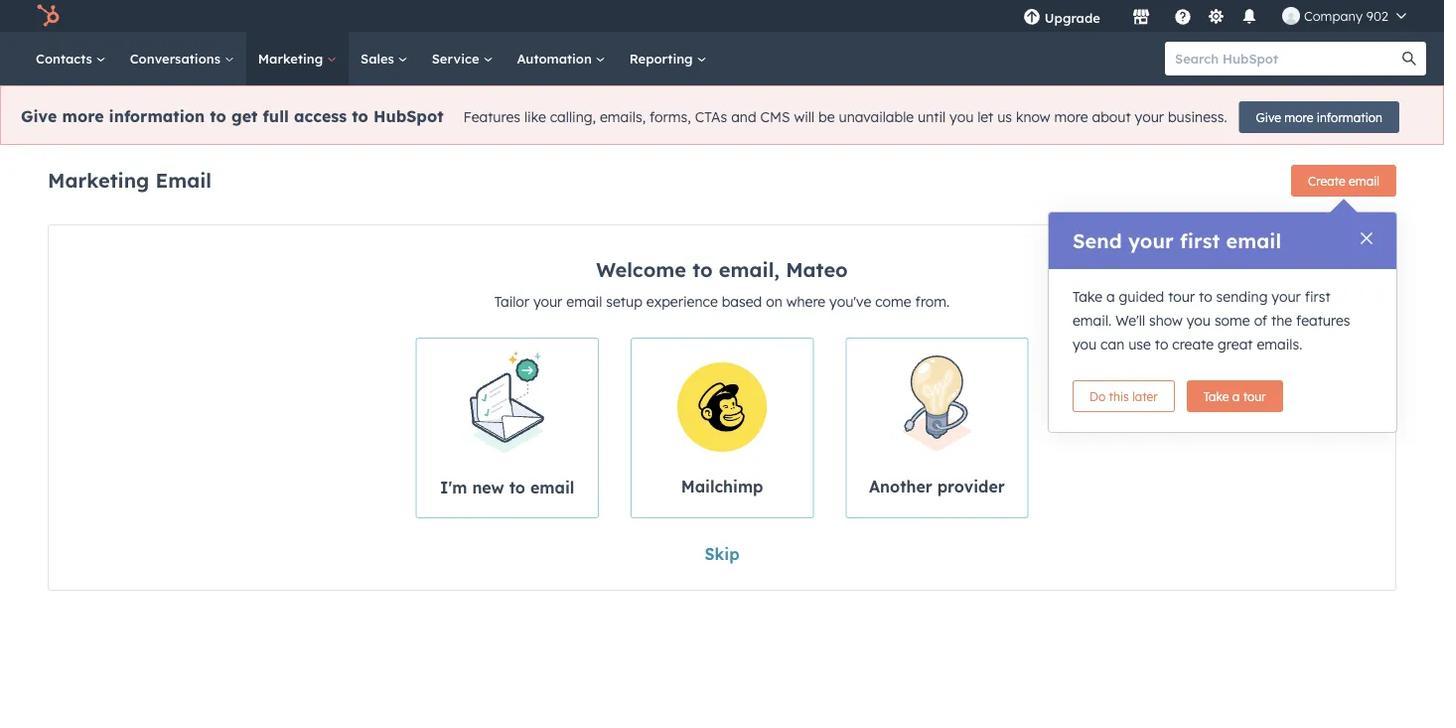 Task type: describe. For each thing, give the bounding box(es) containing it.
hubspot
[[373, 106, 443, 126]]

sales
[[361, 50, 398, 67]]

we'll
[[1116, 312, 1145, 329]]

0 vertical spatial first
[[1180, 228, 1220, 253]]

calling,
[[550, 108, 596, 126]]

take for take a guided tour to sending your first email. we'll show you some of the features you can use to create great emails.
[[1073, 288, 1102, 305]]

tour inside take a guided tour to sending your first email. we'll show you some of the features you can use to create great emails.
[[1168, 288, 1195, 305]]

emails.
[[1257, 336, 1302, 353]]

upgrade
[[1045, 9, 1100, 26]]

email left setup
[[566, 293, 602, 310]]

give more information to get full access to hubspot
[[21, 106, 443, 126]]

mailchimp
[[681, 477, 763, 497]]

marketing email
[[48, 167, 212, 192]]

this
[[1109, 389, 1129, 404]]

show
[[1149, 312, 1183, 329]]

setup
[[606, 293, 642, 310]]

Search HubSpot search field
[[1165, 42, 1408, 75]]

take a guided tour to sending your first email. we'll show you some of the features you can use to create great emails.
[[1073, 288, 1350, 353]]

cms
[[760, 108, 790, 126]]

mateo
[[786, 257, 848, 282]]

conversations
[[130, 50, 224, 67]]

1 horizontal spatial more
[[1054, 108, 1088, 126]]

come
[[875, 293, 911, 310]]

more for give more information to get full access to hubspot
[[62, 106, 104, 126]]

will
[[794, 108, 815, 126]]

take a tour
[[1204, 389, 1266, 404]]

contacts
[[36, 50, 96, 67]]

email
[[155, 167, 212, 192]]

do this later button
[[1073, 380, 1175, 412]]

sales link
[[349, 32, 420, 85]]

upgrade image
[[1023, 9, 1041, 27]]

guided
[[1119, 288, 1164, 305]]

give more information link
[[1239, 101, 1399, 133]]

to left sending on the right top
[[1199, 288, 1212, 305]]

company
[[1304, 7, 1363, 24]]

us
[[997, 108, 1012, 126]]

give more information
[[1256, 110, 1383, 125]]

business.
[[1168, 108, 1227, 126]]

a for guided
[[1106, 288, 1115, 305]]

marketing link
[[246, 32, 349, 85]]

service
[[432, 50, 483, 67]]

from.
[[915, 293, 950, 310]]

conversations link
[[118, 32, 246, 85]]

new
[[472, 477, 504, 497]]

features
[[1296, 312, 1350, 329]]

full
[[263, 106, 289, 126]]

to left get
[[210, 106, 226, 126]]

take for take a tour
[[1204, 389, 1229, 404]]

settings image
[[1207, 8, 1225, 26]]

email inside checkbox
[[530, 477, 574, 497]]

unavailable
[[839, 108, 914, 126]]

first inside take a guided tour to sending your first email. we'll show you some of the features you can use to create great emails.
[[1305, 288, 1331, 305]]

information for give more information to get full access to hubspot
[[109, 106, 205, 126]]

marketplaces image
[[1132, 9, 1150, 27]]

Mailchimp checkbox
[[631, 338, 814, 518]]

email.
[[1073, 312, 1112, 329]]

information for give more information
[[1317, 110, 1383, 125]]

tailor your email setup experience based on where you've come from.
[[494, 293, 950, 310]]

about
[[1092, 108, 1131, 126]]

I'm new to email checkbox
[[416, 338, 599, 518]]

to right use
[[1155, 336, 1168, 353]]

marketing email banner
[[48, 159, 1396, 205]]

contacts link
[[24, 32, 118, 85]]

where
[[786, 293, 826, 310]]

create email
[[1308, 173, 1380, 188]]

menu containing company 902
[[1009, 0, 1420, 32]]

0 horizontal spatial you
[[950, 108, 974, 126]]

another
[[869, 476, 932, 496]]

automation
[[517, 50, 596, 67]]

create
[[1172, 336, 1214, 353]]

company 902
[[1304, 7, 1388, 24]]

service link
[[420, 32, 505, 85]]

great
[[1218, 336, 1253, 353]]

on
[[766, 293, 782, 310]]



Task type: locate. For each thing, give the bounding box(es) containing it.
0 horizontal spatial take
[[1073, 288, 1102, 305]]

first up sending on the right top
[[1180, 228, 1220, 253]]

hubspot image
[[36, 4, 60, 28]]

reporting
[[629, 50, 697, 67]]

notifications image
[[1240, 9, 1258, 27]]

hubspot link
[[24, 4, 74, 28]]

take
[[1073, 288, 1102, 305], [1204, 389, 1229, 404]]

features
[[463, 108, 520, 126]]

marketing for marketing
[[258, 50, 327, 67]]

your right tailor
[[533, 293, 562, 310]]

mateo roberts image
[[1282, 7, 1300, 25]]

reporting link
[[617, 32, 719, 85]]

1 horizontal spatial take
[[1204, 389, 1229, 404]]

create email button
[[1291, 165, 1396, 197]]

company 902 button
[[1270, 0, 1418, 32]]

more down contacts link at the top left
[[62, 106, 104, 126]]

sending
[[1216, 288, 1268, 305]]

and
[[731, 108, 756, 126]]

close image
[[1361, 232, 1373, 244]]

i'm new to email
[[440, 477, 574, 497]]

take down great
[[1204, 389, 1229, 404]]

i'm
[[440, 477, 467, 497]]

1 horizontal spatial a
[[1232, 389, 1240, 404]]

1 horizontal spatial give
[[1256, 110, 1281, 125]]

more down "search hubspot" search field
[[1284, 110, 1313, 125]]

marketing up full at the top of page
[[258, 50, 327, 67]]

give for give more information to get full access to hubspot
[[21, 106, 57, 126]]

help image
[[1174, 9, 1192, 27]]

tour inside button
[[1243, 389, 1266, 404]]

search image
[[1402, 52, 1416, 66]]

a inside take a guided tour to sending your first email. we'll show you some of the features you can use to create great emails.
[[1106, 288, 1115, 305]]

do
[[1090, 389, 1106, 404]]

a up email.
[[1106, 288, 1115, 305]]

email
[[1349, 173, 1380, 188], [1226, 228, 1281, 253], [566, 293, 602, 310], [530, 477, 574, 497]]

marketplaces button
[[1120, 0, 1162, 32]]

0 horizontal spatial first
[[1180, 228, 1220, 253]]

give
[[21, 106, 57, 126], [1256, 110, 1281, 125]]

give down "search hubspot" search field
[[1256, 110, 1281, 125]]

marketing left email
[[48, 167, 149, 192]]

0 vertical spatial you
[[950, 108, 974, 126]]

0 vertical spatial tour
[[1168, 288, 1195, 305]]

be
[[818, 108, 835, 126]]

marketing
[[258, 50, 327, 67], [48, 167, 149, 192]]

0 horizontal spatial marketing
[[48, 167, 149, 192]]

welcome to email, mateo
[[596, 257, 848, 282]]

a for tour
[[1232, 389, 1240, 404]]

0 vertical spatial marketing
[[258, 50, 327, 67]]

settings link
[[1204, 5, 1228, 26]]

to right access
[[352, 106, 368, 126]]

1 vertical spatial tour
[[1243, 389, 1266, 404]]

1 horizontal spatial first
[[1305, 288, 1331, 305]]

information up create email button
[[1317, 110, 1383, 125]]

email right new
[[530, 477, 574, 497]]

0 horizontal spatial information
[[109, 106, 205, 126]]

your right about
[[1135, 108, 1164, 126]]

ctas
[[695, 108, 727, 126]]

features like calling, emails, forms, ctas and cms will be unavailable until you let us know more about your business.
[[463, 108, 1227, 126]]

1 vertical spatial marketing
[[48, 167, 149, 192]]

provider
[[937, 476, 1005, 496]]

use
[[1128, 336, 1151, 353]]

skip
[[705, 544, 739, 564]]

you up "create"
[[1187, 312, 1211, 329]]

another provider link
[[845, 338, 1028, 518]]

1 vertical spatial first
[[1305, 288, 1331, 305]]

your up the
[[1272, 288, 1301, 305]]

1 vertical spatial a
[[1232, 389, 1240, 404]]

1 horizontal spatial marketing
[[258, 50, 327, 67]]

email right create on the top
[[1349, 173, 1380, 188]]

menu item
[[1114, 0, 1118, 32]]

forms,
[[650, 108, 691, 126]]

welcome
[[596, 257, 686, 282]]

tour
[[1168, 288, 1195, 305], [1243, 389, 1266, 404]]

you
[[950, 108, 974, 126], [1187, 312, 1211, 329], [1073, 336, 1097, 353]]

you've
[[829, 293, 871, 310]]

you down email.
[[1073, 336, 1097, 353]]

based
[[722, 293, 762, 310]]

your
[[1135, 108, 1164, 126], [1128, 228, 1174, 253], [1272, 288, 1301, 305], [533, 293, 562, 310]]

1 vertical spatial you
[[1187, 312, 1211, 329]]

know
[[1016, 108, 1050, 126]]

to
[[210, 106, 226, 126], [352, 106, 368, 126], [692, 257, 713, 282], [1199, 288, 1212, 305], [1155, 336, 1168, 353], [509, 477, 525, 497]]

help button
[[1166, 0, 1200, 32]]

1 vertical spatial take
[[1204, 389, 1229, 404]]

later
[[1132, 389, 1158, 404]]

the
[[1271, 312, 1292, 329]]

tour up show
[[1168, 288, 1195, 305]]

take a tour button
[[1187, 380, 1283, 412]]

2 horizontal spatial you
[[1187, 312, 1211, 329]]

another provider
[[869, 476, 1005, 496]]

to inside checkbox
[[509, 477, 525, 497]]

first up features at the right top of page
[[1305, 288, 1331, 305]]

experience
[[646, 293, 718, 310]]

more
[[62, 106, 104, 126], [1054, 108, 1088, 126], [1284, 110, 1313, 125]]

notifications button
[[1232, 0, 1266, 32]]

take inside button
[[1204, 389, 1229, 404]]

send
[[1073, 228, 1122, 253]]

first
[[1180, 228, 1220, 253], [1305, 288, 1331, 305]]

can
[[1101, 336, 1125, 353]]

to right new
[[509, 477, 525, 497]]

email,
[[719, 257, 780, 282]]

tour down great
[[1243, 389, 1266, 404]]

to up tailor your email setup experience based on where you've come from. at the top of page
[[692, 257, 713, 282]]

search button
[[1392, 42, 1426, 75]]

more for give more information
[[1284, 110, 1313, 125]]

like
[[524, 108, 546, 126]]

email up sending on the right top
[[1226, 228, 1281, 253]]

let
[[978, 108, 993, 126]]

take up email.
[[1073, 288, 1102, 305]]

access
[[294, 106, 347, 126]]

emails,
[[600, 108, 646, 126]]

automation link
[[505, 32, 617, 85]]

some
[[1215, 312, 1250, 329]]

902
[[1366, 7, 1388, 24]]

1 horizontal spatial information
[[1317, 110, 1383, 125]]

give for give more information
[[1256, 110, 1281, 125]]

information down conversations
[[109, 106, 205, 126]]

skip button
[[705, 542, 739, 566]]

2 horizontal spatial more
[[1284, 110, 1313, 125]]

0 horizontal spatial tour
[[1168, 288, 1195, 305]]

marketing for marketing email
[[48, 167, 149, 192]]

a
[[1106, 288, 1115, 305], [1232, 389, 1240, 404]]

create
[[1308, 173, 1345, 188]]

2 vertical spatial you
[[1073, 336, 1097, 353]]

give down contacts
[[21, 106, 57, 126]]

0 horizontal spatial more
[[62, 106, 104, 126]]

you left let
[[950, 108, 974, 126]]

take inside take a guided tour to sending your first email. we'll show you some of the features you can use to create great emails.
[[1073, 288, 1102, 305]]

tailor
[[494, 293, 529, 310]]

Another provider checkbox
[[845, 338, 1028, 518]]

a inside the take a tour button
[[1232, 389, 1240, 404]]

a down great
[[1232, 389, 1240, 404]]

0 horizontal spatial a
[[1106, 288, 1115, 305]]

1 horizontal spatial tour
[[1243, 389, 1266, 404]]

0 vertical spatial a
[[1106, 288, 1115, 305]]

your inside take a guided tour to sending your first email. we'll show you some of the features you can use to create great emails.
[[1272, 288, 1301, 305]]

do this later
[[1090, 389, 1158, 404]]

until
[[918, 108, 946, 126]]

email inside button
[[1349, 173, 1380, 188]]

information inside give more information link
[[1317, 110, 1383, 125]]

your right send
[[1128, 228, 1174, 253]]

menu
[[1009, 0, 1420, 32]]

0 vertical spatial take
[[1073, 288, 1102, 305]]

0 horizontal spatial give
[[21, 106, 57, 126]]

get
[[231, 106, 258, 126]]

1 horizontal spatial you
[[1073, 336, 1097, 353]]

marketing inside banner
[[48, 167, 149, 192]]

send your first email
[[1073, 228, 1281, 253]]

of
[[1254, 312, 1267, 329]]

more right the know
[[1054, 108, 1088, 126]]



Task type: vqa. For each thing, say whether or not it's contained in the screenshot.
banner
no



